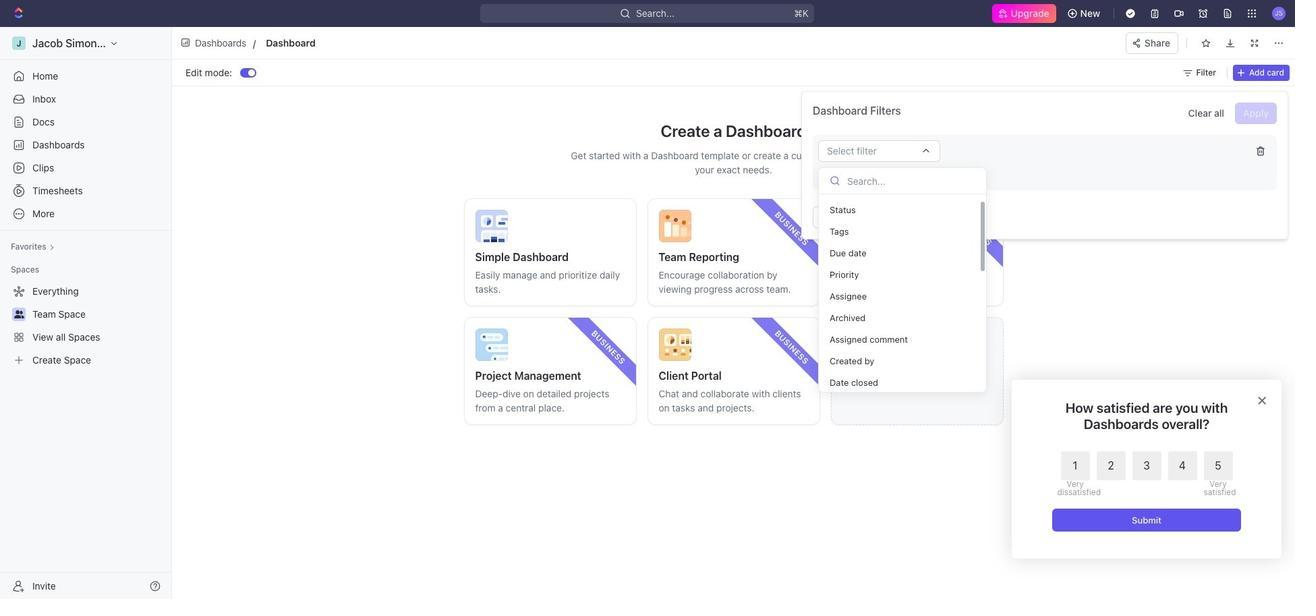 Task type: vqa. For each thing, say whether or not it's contained in the screenshot.
the left Project Notes
no



Task type: locate. For each thing, give the bounding box(es) containing it.
sidebar navigation
[[0, 27, 172, 599]]

navigation
[[1012, 380, 1282, 559]]

None text field
[[266, 34, 641, 51]]

Search... text field
[[847, 171, 981, 191]]

tree
[[5, 281, 166, 371]]

option group
[[1057, 451, 1233, 496]]

time tracking image
[[842, 210, 875, 242]]



Task type: describe. For each thing, give the bounding box(es) containing it.
team reporting image
[[659, 210, 691, 242]]

client portal image
[[659, 329, 691, 361]]

tree inside the sidebar navigation
[[5, 281, 166, 371]]

project management image
[[475, 329, 508, 361]]

simple dashboard image
[[475, 210, 508, 242]]



